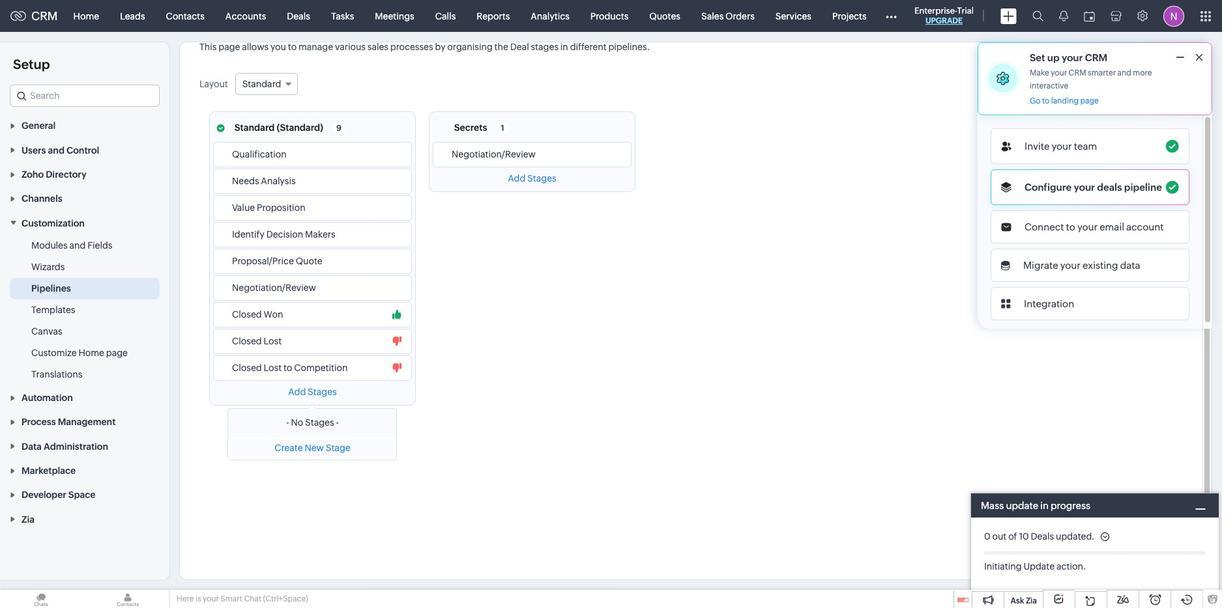 Task type: vqa. For each thing, say whether or not it's contained in the screenshot.
the "in"
yes



Task type: locate. For each thing, give the bounding box(es) containing it.
developer
[[22, 490, 66, 501]]

1 lost from the top
[[264, 336, 282, 347]]

customize
[[31, 348, 77, 358]]

mass
[[981, 500, 1004, 511]]

fields
[[87, 240, 112, 251]]

needs analysis
[[232, 176, 296, 186]]

0 out of 10 deals updated.
[[984, 532, 1095, 542]]

and inside dropdown button
[[48, 145, 64, 156]]

0 vertical spatial and
[[1118, 68, 1131, 78]]

2 horizontal spatial page
[[1080, 96, 1099, 106]]

canvas
[[31, 326, 62, 337]]

new
[[1109, 78, 1128, 89], [305, 443, 324, 454]]

existing
[[1083, 260, 1118, 271]]

negotiation/review down 1
[[452, 149, 536, 160]]

developer space button
[[0, 483, 169, 507]]

makers
[[305, 229, 335, 240]]

1 horizontal spatial add
[[508, 173, 526, 184]]

1 vertical spatial stages
[[308, 387, 337, 398]]

this
[[199, 42, 217, 52]]

0 horizontal spatial zia
[[22, 515, 35, 525]]

0 vertical spatial lost
[[264, 336, 282, 347]]

analytics link
[[520, 0, 580, 32]]

1
[[501, 124, 504, 133]]

customize home page
[[31, 348, 128, 358]]

1 horizontal spatial zia
[[1026, 597, 1037, 606]]

- up stage
[[336, 418, 339, 428]]

process management
[[22, 417, 116, 428]]

new pipeline button
[[1089, 73, 1177, 94]]

and inside customization region
[[69, 240, 86, 251]]

0 vertical spatial add stages
[[508, 173, 556, 184]]

1 vertical spatial deals
[[1031, 532, 1054, 542]]

page
[[219, 42, 240, 52], [1080, 96, 1099, 106], [106, 348, 128, 358]]

None field
[[10, 85, 160, 107]]

2 closed from the top
[[232, 336, 262, 347]]

page right "this"
[[219, 42, 240, 52]]

search image
[[1032, 10, 1044, 22]]

zia right ask
[[1026, 597, 1037, 606]]

setup
[[13, 57, 50, 72]]

your
[[1062, 52, 1083, 63], [1051, 68, 1067, 78], [1052, 141, 1072, 152], [1074, 182, 1095, 193], [1077, 222, 1098, 233], [1060, 260, 1081, 271], [203, 595, 219, 604]]

wizards
[[31, 262, 65, 272]]

your right the migrate
[[1060, 260, 1081, 271]]

1 vertical spatial zia
[[1026, 597, 1037, 606]]

reports
[[477, 11, 510, 21]]

here
[[177, 595, 194, 604]]

tasks link
[[321, 0, 365, 32]]

2 - from the left
[[336, 418, 339, 428]]

0 horizontal spatial -
[[286, 418, 289, 428]]

page inside "set up your crm make your crm smarter and more interactive go to landing page"
[[1080, 96, 1099, 106]]

closed
[[232, 310, 262, 320], [232, 336, 262, 347], [232, 363, 262, 373]]

1 vertical spatial add stages
[[288, 387, 337, 398]]

1 horizontal spatial page
[[219, 42, 240, 52]]

0 horizontal spatial add
[[288, 387, 306, 398]]

deals right '10' in the bottom right of the page
[[1031, 532, 1054, 542]]

0 vertical spatial deals
[[287, 11, 310, 21]]

closed lost to competition
[[232, 363, 348, 373]]

organising
[[447, 42, 493, 52]]

0 vertical spatial stages
[[527, 173, 556, 184]]

analysis
[[261, 176, 296, 186]]

sales orders link
[[691, 0, 765, 32]]

1 vertical spatial add
[[288, 387, 306, 398]]

1 vertical spatial new
[[305, 443, 324, 454]]

1 closed from the top
[[232, 310, 262, 320]]

lost down won
[[264, 336, 282, 347]]

your right up
[[1062, 52, 1083, 63]]

customization
[[22, 218, 85, 229]]

automation
[[22, 393, 73, 404]]

1 vertical spatial page
[[1080, 96, 1099, 106]]

new pipeline
[[1109, 78, 1164, 89]]

0 vertical spatial page
[[219, 42, 240, 52]]

landing
[[1051, 96, 1079, 106]]

to right you at the left top of page
[[288, 42, 297, 52]]

0 horizontal spatial page
[[106, 348, 128, 358]]

2 vertical spatial closed
[[232, 363, 262, 373]]

zia down developer
[[22, 515, 35, 525]]

2 vertical spatial crm
[[1069, 68, 1086, 78]]

closed down closed won on the left bottom of page
[[232, 336, 262, 347]]

closed won
[[232, 310, 283, 320]]

pipelines link
[[31, 282, 71, 295]]

initiating update action.
[[984, 562, 1086, 572]]

deals up manage
[[287, 11, 310, 21]]

0 horizontal spatial add stages
[[288, 387, 337, 398]]

and
[[1118, 68, 1131, 78], [48, 145, 64, 156], [69, 240, 86, 251]]

action.
[[1057, 562, 1086, 572]]

1 horizontal spatial negotiation/review
[[452, 149, 536, 160]]

and right users
[[48, 145, 64, 156]]

closed for closed lost
[[232, 336, 262, 347]]

zoho directory
[[22, 169, 86, 180]]

1 vertical spatial negotiation/review
[[232, 283, 316, 293]]

crm left smarter
[[1069, 68, 1086, 78]]

Other Modules field
[[877, 6, 905, 26]]

interactive
[[1030, 81, 1068, 91]]

lost
[[264, 336, 282, 347], [264, 363, 282, 373]]

- left no
[[286, 418, 289, 428]]

in right update
[[1040, 500, 1049, 511]]

crm up smarter
[[1085, 52, 1108, 63]]

closed for closed won
[[232, 310, 262, 320]]

initiating
[[984, 562, 1022, 572]]

3 closed from the top
[[232, 363, 262, 373]]

lost down closed lost
[[264, 363, 282, 373]]

Pipeline Name text field
[[235, 122, 323, 133]]

products
[[590, 11, 629, 21]]

1 horizontal spatial -
[[336, 418, 339, 428]]

manage
[[299, 42, 333, 52]]

make
[[1030, 68, 1049, 78]]

1 horizontal spatial and
[[69, 240, 86, 251]]

crm
[[31, 9, 58, 23], [1085, 52, 1108, 63], [1069, 68, 1086, 78]]

page right landing
[[1080, 96, 1099, 106]]

2 vertical spatial stages
[[305, 418, 334, 428]]

various
[[335, 42, 366, 52]]

add stages for negotiation/review
[[508, 173, 556, 184]]

translations
[[31, 369, 82, 380]]

2 vertical spatial and
[[69, 240, 86, 251]]

Search text field
[[10, 85, 159, 106]]

home left leads at the top left of the page
[[73, 11, 99, 21]]

2 horizontal spatial and
[[1118, 68, 1131, 78]]

0 vertical spatial in
[[560, 42, 568, 52]]

and left fields
[[69, 240, 86, 251]]

to right go
[[1042, 96, 1050, 106]]

0 vertical spatial negotiation/review
[[452, 149, 536, 160]]

upgrade
[[925, 16, 963, 25]]

to
[[288, 42, 297, 52], [1042, 96, 1050, 106], [1066, 222, 1075, 233], [283, 363, 292, 373]]

closed left won
[[232, 310, 262, 320]]

smarter
[[1088, 68, 1116, 78]]

closed down closed lost
[[232, 363, 262, 373]]

zia inside zia dropdown button
[[22, 515, 35, 525]]

0 horizontal spatial and
[[48, 145, 64, 156]]

2 lost from the top
[[264, 363, 282, 373]]

translations link
[[31, 368, 82, 381]]

new left stage
[[305, 443, 324, 454]]

page up automation dropdown button
[[106, 348, 128, 358]]

deals
[[287, 11, 310, 21], [1031, 532, 1054, 542]]

set
[[1030, 52, 1045, 63]]

trial
[[957, 6, 974, 16]]

1 vertical spatial lost
[[264, 363, 282, 373]]

0 horizontal spatial in
[[560, 42, 568, 52]]

modules
[[31, 240, 68, 251]]

1 vertical spatial in
[[1040, 500, 1049, 511]]

negotiation/review up won
[[232, 283, 316, 293]]

zoho
[[22, 169, 44, 180]]

0 vertical spatial new
[[1109, 78, 1128, 89]]

contacts image
[[87, 591, 169, 609]]

home inside customization region
[[79, 348, 104, 358]]

crm left home link
[[31, 9, 58, 23]]

10
[[1019, 532, 1029, 542]]

calls link
[[425, 0, 466, 32]]

out
[[992, 532, 1007, 542]]

1 vertical spatial home
[[79, 348, 104, 358]]

1 vertical spatial and
[[48, 145, 64, 156]]

analytics
[[531, 11, 570, 21]]

1 vertical spatial closed
[[232, 336, 262, 347]]

configure your deals pipeline
[[1025, 182, 1162, 193]]

1 horizontal spatial add stages
[[508, 173, 556, 184]]

page inside customization region
[[106, 348, 128, 358]]

1 vertical spatial crm
[[1085, 52, 1108, 63]]

-
[[286, 418, 289, 428], [336, 418, 339, 428]]

0 vertical spatial add
[[508, 173, 526, 184]]

Standard field
[[235, 73, 298, 95]]

to right the connect
[[1066, 222, 1075, 233]]

2 vertical spatial page
[[106, 348, 128, 358]]

0 vertical spatial closed
[[232, 310, 262, 320]]

in
[[560, 42, 568, 52], [1040, 500, 1049, 511]]

your right is
[[203, 595, 219, 604]]

0 vertical spatial zia
[[22, 515, 35, 525]]

won
[[264, 310, 283, 320]]

your down up
[[1051, 68, 1067, 78]]

competition
[[294, 363, 348, 373]]

and up new pipeline
[[1118, 68, 1131, 78]]

calendar image
[[1084, 11, 1095, 21]]

qualification
[[232, 149, 287, 160]]

new down smarter
[[1109, 78, 1128, 89]]

in right stages
[[560, 42, 568, 52]]

accounts link
[[215, 0, 277, 32]]

to inside "set up your crm make your crm smarter and more interactive go to landing page"
[[1042, 96, 1050, 106]]

signals element
[[1051, 0, 1076, 32]]

1 horizontal spatial new
[[1109, 78, 1128, 89]]

of
[[1008, 532, 1017, 542]]

0 vertical spatial crm
[[31, 9, 58, 23]]

home right customize
[[79, 348, 104, 358]]

by
[[435, 42, 445, 52]]



Task type: describe. For each thing, give the bounding box(es) containing it.
templates
[[31, 305, 75, 315]]

marketplace button
[[0, 459, 169, 483]]

this page allows you to manage various sales processes by organising the deal stages in different pipelines.
[[199, 42, 650, 52]]

0 horizontal spatial deals
[[287, 11, 310, 21]]

customization region
[[0, 235, 169, 386]]

profile element
[[1156, 0, 1192, 32]]

channels
[[22, 194, 62, 204]]

data
[[1120, 260, 1140, 271]]

(ctrl+space)
[[263, 595, 308, 604]]

new inside button
[[1109, 78, 1128, 89]]

signals image
[[1059, 10, 1068, 22]]

leads link
[[110, 0, 156, 32]]

identify decision makers
[[232, 229, 335, 240]]

modules and fields
[[31, 240, 112, 251]]

identify
[[232, 229, 265, 240]]

automation button
[[0, 386, 169, 410]]

deals link
[[277, 0, 321, 32]]

pipelines.
[[608, 42, 650, 52]]

pipelines
[[31, 283, 71, 294]]

add for qualification
[[288, 387, 306, 398]]

stage
[[326, 443, 350, 454]]

proposal/price quote
[[232, 256, 322, 267]]

general button
[[0, 113, 169, 138]]

crm link
[[10, 9, 58, 23]]

wizards link
[[31, 261, 65, 274]]

you
[[271, 42, 286, 52]]

quotes link
[[639, 0, 691, 32]]

channels button
[[0, 186, 169, 211]]

update
[[1006, 500, 1038, 511]]

connect to your email account
[[1025, 222, 1164, 233]]

modules and fields link
[[31, 239, 112, 252]]

standard
[[242, 79, 281, 89]]

account
[[1126, 222, 1164, 233]]

and for modules and fields
[[69, 240, 86, 251]]

general
[[22, 121, 56, 131]]

progress
[[1051, 500, 1091, 511]]

migrate
[[1023, 260, 1058, 271]]

create
[[275, 443, 303, 454]]

meetings
[[375, 11, 414, 21]]

calls
[[435, 11, 456, 21]]

1 horizontal spatial in
[[1040, 500, 1049, 511]]

chats image
[[0, 591, 82, 609]]

chat
[[244, 595, 261, 604]]

sales orders
[[701, 11, 755, 21]]

leads
[[120, 11, 145, 21]]

lost for closed lost to competition
[[264, 363, 282, 373]]

invite
[[1025, 141, 1050, 152]]

meetings link
[[365, 0, 425, 32]]

to left 'competition'
[[283, 363, 292, 373]]

templates link
[[31, 304, 75, 317]]

value
[[232, 203, 255, 213]]

Pipeline Name text field
[[454, 122, 487, 133]]

projects
[[832, 11, 867, 21]]

your left email
[[1077, 222, 1098, 233]]

closed for closed lost to competition
[[232, 363, 262, 373]]

different
[[570, 42, 607, 52]]

canvas link
[[31, 325, 62, 338]]

0 horizontal spatial new
[[305, 443, 324, 454]]

create menu element
[[993, 0, 1025, 32]]

pipeline
[[1130, 78, 1164, 89]]

1 horizontal spatial deals
[[1031, 532, 1054, 542]]

configure
[[1025, 182, 1072, 193]]

control
[[66, 145, 99, 156]]

9
[[336, 124, 341, 133]]

add for negotiation/review
[[508, 173, 526, 184]]

set up your crm make your crm smarter and more interactive go to landing page
[[1030, 52, 1152, 106]]

decision
[[266, 229, 303, 240]]

users
[[22, 145, 46, 156]]

users and control
[[22, 145, 99, 156]]

your left team
[[1052, 141, 1072, 152]]

needs
[[232, 176, 259, 186]]

0 vertical spatial home
[[73, 11, 99, 21]]

marketplace
[[22, 466, 76, 477]]

go
[[1030, 96, 1041, 106]]

sales
[[701, 11, 724, 21]]

stages
[[531, 42, 559, 52]]

administration
[[44, 442, 108, 452]]

more
[[1133, 68, 1152, 78]]

search element
[[1025, 0, 1051, 32]]

projects link
[[822, 0, 877, 32]]

deal
[[510, 42, 529, 52]]

products link
[[580, 0, 639, 32]]

quote
[[296, 256, 322, 267]]

layout
[[199, 79, 228, 89]]

stages for qualification
[[308, 387, 337, 398]]

0 horizontal spatial negotiation/review
[[232, 283, 316, 293]]

team
[[1074, 141, 1097, 152]]

contacts link
[[156, 0, 215, 32]]

and inside "set up your crm make your crm smarter and more interactive go to landing page"
[[1118, 68, 1131, 78]]

proposition
[[257, 203, 305, 213]]

your left deals
[[1074, 182, 1095, 193]]

- no stages -
[[286, 418, 339, 428]]

data administration
[[22, 442, 108, 452]]

invite your team
[[1025, 141, 1097, 152]]

stages for negotiation/review
[[527, 173, 556, 184]]

directory
[[46, 169, 86, 180]]

orders
[[726, 11, 755, 21]]

closed lost
[[232, 336, 282, 347]]

reports link
[[466, 0, 520, 32]]

1 - from the left
[[286, 418, 289, 428]]

contacts
[[166, 11, 205, 21]]

profile image
[[1163, 6, 1184, 26]]

email
[[1100, 222, 1124, 233]]

enterprise-trial upgrade
[[914, 6, 974, 25]]

add stages for qualification
[[288, 387, 337, 398]]

create menu image
[[1001, 8, 1017, 24]]

developer space
[[22, 490, 95, 501]]

and for users and control
[[48, 145, 64, 156]]

lost for closed lost
[[264, 336, 282, 347]]



